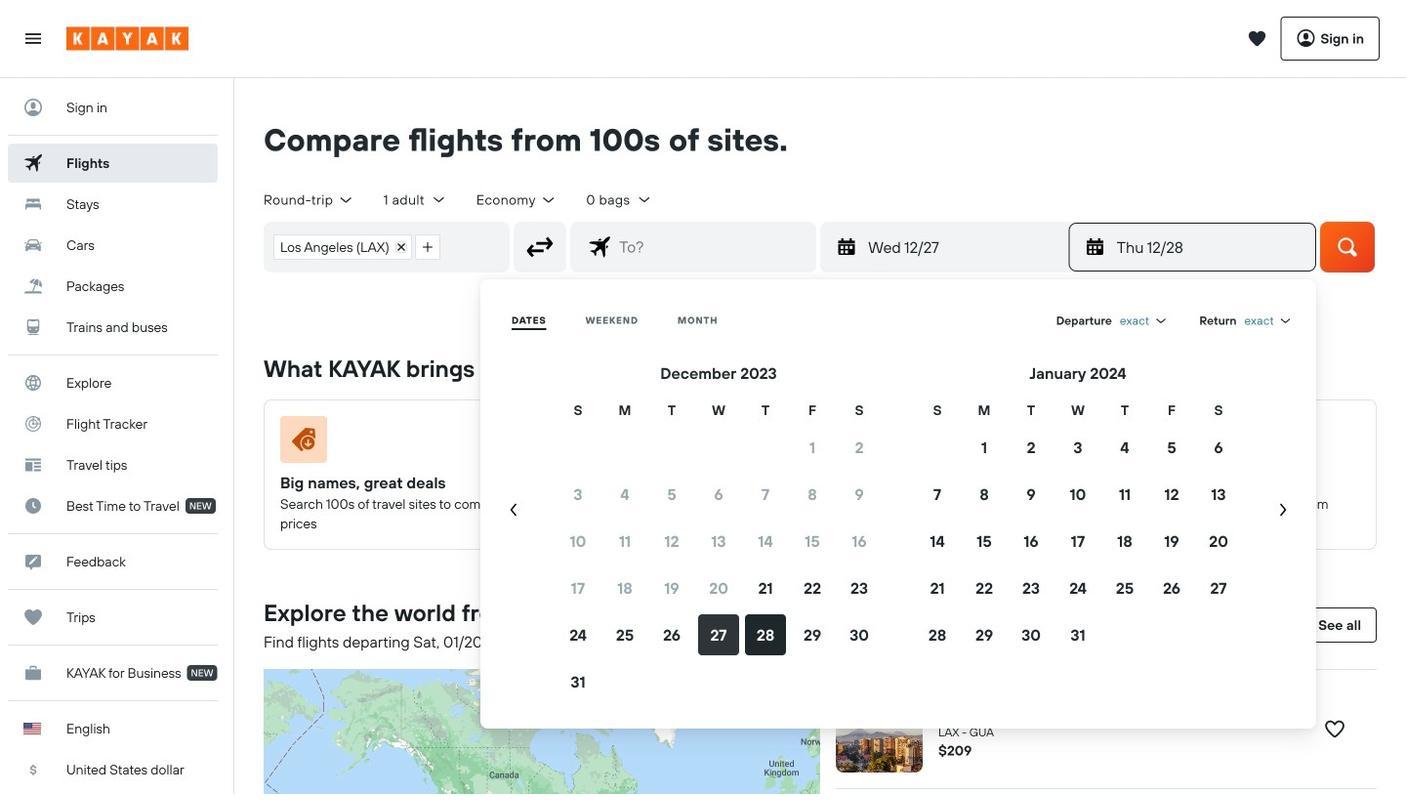 Task type: vqa. For each thing, say whether or not it's contained in the screenshot.
Prices on this day are below average element
no



Task type: describe. For each thing, give the bounding box(es) containing it.
2 list item from the left
[[415, 234, 440, 260]]

Flight origin input text field
[[449, 222, 509, 271]]

Cabin type Economy field
[[477, 191, 557, 209]]

swap departure airport and destination airport image
[[522, 228, 559, 265]]

end date calendar input use left and right arrow keys to change day. use up and down arrow keys to change week. tab
[[488, 361, 1309, 705]]

wednesday december 27th element
[[868, 235, 1055, 259]]

thursday december 28th element
[[1117, 235, 1304, 259]]

Weekend radio
[[586, 314, 639, 326]]

Flight destination input text field
[[611, 222, 816, 271]]

3 figure from the left
[[845, 416, 1070, 471]]

4 figure from the left
[[1127, 416, 1353, 471]]

remove image
[[396, 242, 406, 252]]

navigation menu image
[[23, 29, 43, 48]]

1 figure from the left
[[280, 416, 506, 471]]

2 figure from the left
[[563, 416, 788, 471]]

Trip type Round-trip field
[[264, 191, 354, 209]]



Task type: locate. For each thing, give the bounding box(es) containing it.
guatemala city image
[[836, 685, 923, 772]]

list item right remove 'icon'
[[415, 234, 440, 260]]

menu
[[488, 303, 1309, 705]]

1 list item from the left
[[273, 234, 412, 260]]

None field
[[1120, 313, 1168, 328], [1245, 313, 1293, 328], [1120, 313, 1168, 328], [1245, 313, 1293, 328]]

Month radio
[[678, 314, 718, 326]]

Dates radio
[[512, 314, 547, 326]]

united states (english) image
[[23, 723, 41, 734]]

list
[[265, 222, 449, 271]]

list item
[[273, 234, 412, 260], [415, 234, 440, 260]]

0 horizontal spatial list item
[[273, 234, 412, 260]]

figure
[[280, 416, 506, 471], [563, 416, 788, 471], [845, 416, 1070, 471], [1127, 416, 1353, 471]]

list item down trip type round-trip field
[[273, 234, 412, 260]]

1 horizontal spatial list item
[[415, 234, 440, 260]]

map region
[[43, 457, 1043, 794]]



